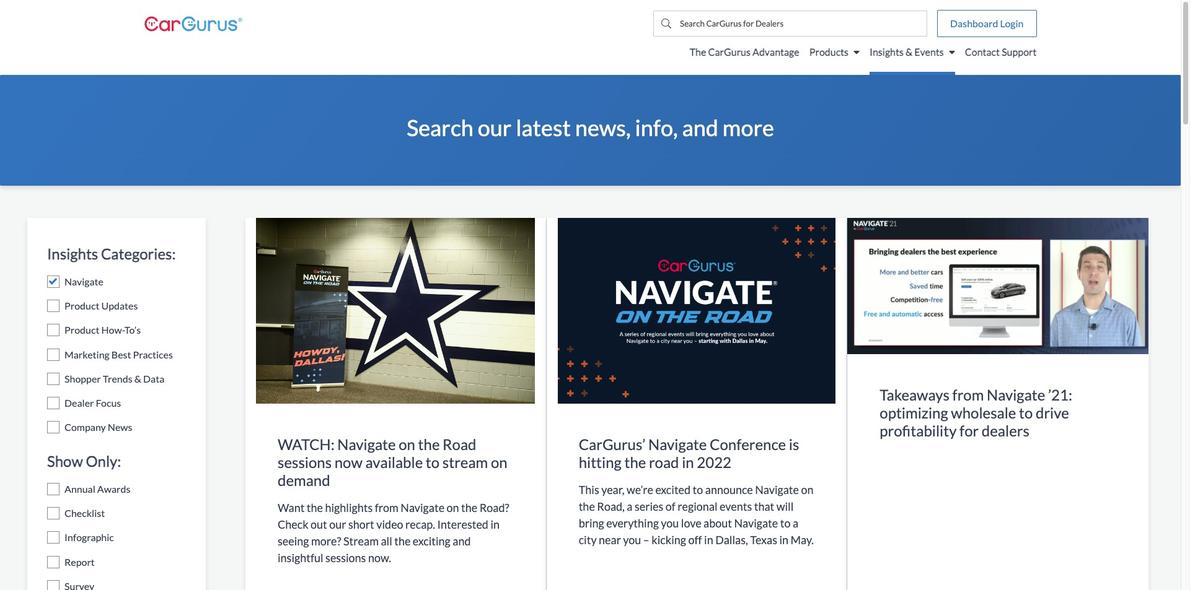 Task type: vqa. For each thing, say whether or not it's contained in the screenshot.
second the the from right
no



Task type: describe. For each thing, give the bounding box(es) containing it.
dallas,
[[716, 534, 748, 547]]

takeaways from navigate '21: optimizing wholesale to drive profitability for dealers
[[880, 386, 1073, 440]]

trends
[[103, 373, 132, 385]]

now.
[[368, 552, 391, 565]]

company news
[[64, 422, 132, 434]]

0 vertical spatial you
[[661, 517, 679, 531]]

exciting
[[413, 535, 451, 549]]

year,
[[602, 484, 625, 497]]

shopper
[[64, 373, 101, 385]]

more?
[[311, 535, 341, 549]]

navigate up product updates
[[64, 276, 103, 288]]

road,
[[597, 500, 625, 514]]

to down will
[[781, 517, 791, 531]]

2022
[[697, 454, 732, 472]]

sessions inside watch: navigate on the road sessions now available to stream on demand
[[278, 454, 332, 472]]

recap.
[[406, 518, 435, 532]]

marketing
[[64, 349, 110, 361]]

insights for insights categories:
[[47, 245, 98, 263]]

city
[[579, 534, 597, 547]]

insightful
[[278, 552, 323, 565]]

shopper trends & data
[[64, 373, 165, 385]]

the cargurus advantage
[[690, 46, 800, 58]]

now
[[335, 454, 363, 472]]

highlights
[[325, 501, 373, 515]]

the right 'all'
[[395, 535, 411, 549]]

sessions inside the "want the highlights from navigate on the road? check out our short video recap. interested in seeing more? stream all the exciting and insightful sessions now."
[[326, 552, 366, 565]]

product how-to's
[[64, 325, 141, 336]]

texas
[[751, 534, 778, 547]]

marketing best practices
[[64, 349, 173, 361]]

insights & events
[[870, 46, 944, 58]]

and inside the "want the highlights from navigate on the road? check out our short video recap. interested in seeing more? stream all the exciting and insightful sessions now."
[[453, 535, 471, 549]]

how-
[[101, 325, 125, 336]]

takeaways from navigate '21: optimizing wholesale to drive profitability for dealers link
[[848, 218, 1149, 591]]

caret down image for products
[[854, 47, 860, 57]]

focus
[[96, 397, 121, 409]]

available
[[366, 454, 423, 472]]

contact support link
[[965, 46, 1037, 65]]

to up regional
[[693, 484, 703, 497]]

road
[[443, 436, 477, 454]]

to's
[[125, 325, 141, 336]]

dashboard login
[[951, 17, 1024, 29]]

to inside watch: navigate on the road sessions now available to stream on demand
[[426, 454, 440, 472]]

kicking
[[652, 534, 686, 547]]

profitability
[[880, 422, 957, 440]]

login
[[1001, 17, 1024, 29]]

seeing
[[278, 535, 309, 549]]

of
[[666, 500, 676, 514]]

search image
[[662, 19, 672, 29]]

watch: navigate on the road sessions now available to stream on demand
[[278, 436, 508, 490]]

takeaways
[[880, 386, 950, 404]]

the inside this year, we're excited to announce navigate on the road, a series of regional events that will bring everything you love about navigate to a city near you – kicking off in dallas, texas in may.
[[579, 500, 595, 514]]

products
[[810, 46, 849, 58]]

dealer
[[64, 397, 94, 409]]

caret down image for insights & events
[[949, 47, 955, 57]]

excited
[[656, 484, 691, 497]]

about
[[704, 517, 732, 531]]

annual
[[64, 484, 95, 496]]

cargurus logo link
[[144, 16, 242, 31]]

0 vertical spatial a
[[627, 500, 633, 514]]

practices
[[133, 349, 173, 361]]

3 image to illustrate article content image from the left
[[848, 218, 1149, 355]]

watch:
[[278, 436, 335, 454]]

more
[[723, 114, 774, 141]]

all
[[381, 535, 392, 549]]

this
[[579, 484, 599, 497]]

checklist
[[64, 508, 105, 520]]

dashboard login button
[[938, 10, 1037, 37]]

image to illustrate article content image for conference
[[547, 218, 847, 404]]

cargurus'
[[579, 436, 646, 454]]

news,
[[575, 114, 631, 141]]

near
[[599, 534, 621, 547]]

search
[[407, 114, 474, 141]]

1 vertical spatial a
[[793, 517, 799, 531]]

stream
[[443, 454, 488, 472]]

insights for insights & events
[[870, 46, 904, 58]]

will
[[777, 500, 794, 514]]

awards
[[97, 484, 131, 496]]

the up out at the left of the page
[[307, 501, 323, 515]]

conference
[[710, 436, 786, 454]]

best
[[111, 349, 131, 361]]

contact
[[965, 46, 1000, 58]]

product updates
[[64, 300, 138, 312]]

infographic
[[64, 532, 114, 544]]

video
[[377, 518, 403, 532]]

events
[[720, 500, 752, 514]]

info,
[[635, 114, 678, 141]]



Task type: locate. For each thing, give the bounding box(es) containing it.
latest
[[516, 114, 571, 141]]

and down interested
[[453, 535, 471, 549]]

optimizing
[[880, 404, 949, 422]]

sessions
[[278, 454, 332, 472], [326, 552, 366, 565]]

wholesale
[[951, 404, 1017, 422]]

and right info,
[[682, 114, 719, 141]]

this year, we're excited to announce navigate on the road, a series of regional events that will bring everything you love about navigate to a city near you – kicking off in dallas, texas in may.
[[579, 484, 814, 547]]

to inside takeaways from navigate '21: optimizing wholesale to drive profitability for dealers
[[1020, 404, 1033, 422]]

dealer focus
[[64, 397, 121, 409]]

0 vertical spatial product
[[64, 300, 99, 312]]

navigate up excited
[[649, 436, 707, 454]]

the inside cargurus' navigate conference is hitting the road in 2022
[[625, 454, 646, 472]]

navigate inside this year, we're excited to announce navigate on the road, a series of regional events that will bring everything you love about navigate to a city near you – kicking off in dallas, texas in may.
[[735, 517, 778, 531]]

caret down image right events
[[949, 47, 955, 57]]

1 horizontal spatial image to illustrate article content image
[[547, 218, 847, 404]]

is
[[789, 436, 800, 454]]

1 horizontal spatial a
[[793, 517, 799, 531]]

0 horizontal spatial our
[[329, 518, 346, 532]]

from inside the "want the highlights from navigate on the road? check out our short video recap. interested in seeing more? stream all the exciting and insightful sessions now."
[[375, 501, 399, 515]]

on up may.
[[801, 484, 814, 497]]

to
[[1020, 404, 1033, 422], [426, 454, 440, 472], [693, 484, 703, 497], [781, 517, 791, 531]]

0 horizontal spatial you
[[623, 534, 641, 547]]

updates
[[101, 300, 138, 312]]

0 horizontal spatial caret down image
[[854, 47, 860, 57]]

we're
[[627, 484, 654, 497]]

our
[[478, 114, 512, 141], [329, 518, 346, 532]]

drive
[[1036, 404, 1070, 422]]

and
[[682, 114, 719, 141], [453, 535, 471, 549]]

demand
[[278, 472, 330, 490]]

navigate up the texas
[[735, 517, 778, 531]]

bring
[[579, 517, 604, 531]]

on inside the "want the highlights from navigate on the road? check out our short video recap. interested in seeing more? stream all the exciting and insightful sessions now."
[[447, 501, 459, 515]]

a up may.
[[793, 517, 799, 531]]

0 vertical spatial &
[[906, 46, 913, 58]]

1 vertical spatial our
[[329, 518, 346, 532]]

2 image to illustrate article content image from the left
[[547, 218, 847, 404]]

the up interested
[[461, 501, 478, 515]]

cargurus' navigate conference is hitting the road in 2022
[[579, 436, 800, 472]]

navigate up 'dealers'
[[987, 386, 1046, 404]]

navigate inside the "want the highlights from navigate on the road? check out our short video recap. interested in seeing more? stream all the exciting and insightful sessions now."
[[401, 501, 445, 515]]

1 vertical spatial sessions
[[326, 552, 366, 565]]

road?
[[480, 501, 510, 515]]

0 horizontal spatial &
[[134, 373, 141, 385]]

0 horizontal spatial insights
[[47, 245, 98, 263]]

that
[[754, 500, 775, 514]]

1 vertical spatial from
[[375, 501, 399, 515]]

from inside takeaways from navigate '21: optimizing wholesale to drive profitability for dealers
[[953, 386, 984, 404]]

product for product updates
[[64, 300, 99, 312]]

product for product how-to's
[[64, 325, 99, 336]]

& left data
[[134, 373, 141, 385]]

short
[[349, 518, 374, 532]]

in
[[682, 454, 694, 472], [491, 518, 500, 532], [705, 534, 714, 547], [780, 534, 789, 547]]

sessions down stream
[[326, 552, 366, 565]]

everything
[[607, 517, 659, 531]]

1 vertical spatial &
[[134, 373, 141, 385]]

navigate up recap.
[[401, 501, 445, 515]]

0 vertical spatial sessions
[[278, 454, 332, 472]]

contact support
[[965, 46, 1037, 58]]

in right road
[[682, 454, 694, 472]]

regional
[[678, 500, 718, 514]]

1 caret down image from the left
[[854, 47, 860, 57]]

in inside the "want the highlights from navigate on the road? check out our short video recap. interested in seeing more? stream all the exciting and insightful sessions now."
[[491, 518, 500, 532]]

for
[[960, 422, 979, 440]]

1 horizontal spatial you
[[661, 517, 679, 531]]

you left – at the right
[[623, 534, 641, 547]]

0 vertical spatial insights
[[870, 46, 904, 58]]

image to illustrate article content image for on
[[246, 218, 546, 404]]

to left drive
[[1020, 404, 1033, 422]]

caret down image
[[854, 47, 860, 57], [949, 47, 955, 57]]

cargurus
[[708, 46, 751, 58]]

want
[[278, 501, 305, 515]]

love
[[681, 517, 702, 531]]

check
[[278, 518, 309, 532]]

the down this
[[579, 500, 595, 514]]

1 product from the top
[[64, 300, 99, 312]]

show
[[47, 453, 83, 471]]

in left may.
[[780, 534, 789, 547]]

0 vertical spatial from
[[953, 386, 984, 404]]

0 horizontal spatial from
[[375, 501, 399, 515]]

1 horizontal spatial caret down image
[[949, 47, 955, 57]]

stream
[[344, 535, 379, 549]]

caret down image right "products"
[[854, 47, 860, 57]]

2 horizontal spatial image to illustrate article content image
[[848, 218, 1149, 355]]

our inside the "want the highlights from navigate on the road? check out our short video recap. interested in seeing more? stream all the exciting and insightful sessions now."
[[329, 518, 346, 532]]

1 vertical spatial product
[[64, 325, 99, 336]]

on left road
[[399, 436, 415, 454]]

navigate
[[64, 276, 103, 288], [987, 386, 1046, 404], [338, 436, 396, 454], [649, 436, 707, 454], [401, 501, 445, 515], [735, 517, 778, 531]]

annual awards
[[64, 484, 131, 496]]

0 horizontal spatial and
[[453, 535, 471, 549]]

a
[[627, 500, 633, 514], [793, 517, 799, 531]]

0 horizontal spatial a
[[627, 500, 633, 514]]

search our latest news, info, and more
[[407, 114, 774, 141]]

insights left events
[[870, 46, 904, 58]]

news
[[108, 422, 132, 434]]

product up product how-to's
[[64, 300, 99, 312]]

cargurus logo image
[[144, 16, 242, 31]]

1 horizontal spatial and
[[682, 114, 719, 141]]

1 horizontal spatial our
[[478, 114, 512, 141]]

announce navigate
[[706, 484, 799, 497]]

1 image to illustrate article content image from the left
[[246, 218, 546, 404]]

insights categories:
[[47, 245, 176, 263]]

2 caret down image from the left
[[949, 47, 955, 57]]

events
[[915, 46, 944, 58]]

company
[[64, 422, 106, 434]]

out
[[311, 518, 327, 532]]

on up interested
[[447, 501, 459, 515]]

2 product from the top
[[64, 325, 99, 336]]

1 vertical spatial insights
[[47, 245, 98, 263]]

navigate inside watch: navigate on the road sessions now available to stream on demand
[[338, 436, 396, 454]]

navigate right watch:
[[338, 436, 396, 454]]

1 horizontal spatial insights
[[870, 46, 904, 58]]

insights
[[870, 46, 904, 58], [47, 245, 98, 263]]

to left road
[[426, 454, 440, 472]]

off
[[689, 534, 702, 547]]

may.
[[791, 534, 814, 547]]

'21:
[[1049, 386, 1073, 404]]

navigate inside takeaways from navigate '21: optimizing wholesale to drive profitability for dealers
[[987, 386, 1046, 404]]

you down of
[[661, 517, 679, 531]]

0 vertical spatial our
[[478, 114, 512, 141]]

dealers
[[982, 422, 1030, 440]]

on inside this year, we're excited to announce navigate on the road, a series of regional events that will bring everything you love about navigate to a city near you – kicking off in dallas, texas in may.
[[801, 484, 814, 497]]

1 vertical spatial and
[[453, 535, 471, 549]]

insights up product updates
[[47, 245, 98, 263]]

the cargurus advantage link
[[690, 46, 800, 65]]

the left road
[[418, 436, 440, 454]]

1 horizontal spatial from
[[953, 386, 984, 404]]

& left events
[[906, 46, 913, 58]]

advantage
[[753, 46, 800, 58]]

0 horizontal spatial image to illustrate article content image
[[246, 218, 546, 404]]

the up we're
[[625, 454, 646, 472]]

series
[[635, 500, 664, 514]]

image to illustrate article content image
[[246, 218, 546, 404], [547, 218, 847, 404], [848, 218, 1149, 355]]

sessions left now
[[278, 454, 332, 472]]

interested
[[438, 518, 489, 532]]

in inside cargurus' navigate conference is hitting the road in 2022
[[682, 454, 694, 472]]

from up for
[[953, 386, 984, 404]]

a up everything
[[627, 500, 633, 514]]

Search CarGurus for Dealers search field
[[679, 11, 927, 36]]

report
[[64, 557, 95, 568]]

0 vertical spatial and
[[682, 114, 719, 141]]

from up 'video'
[[375, 501, 399, 515]]

in down road?
[[491, 518, 500, 532]]

the inside watch: navigate on the road sessions now available to stream on demand
[[418, 436, 440, 454]]

our right out at the left of the page
[[329, 518, 346, 532]]

want the highlights from navigate on the road? check out our short video recap. interested in seeing more? stream all the exciting and insightful sessions now.
[[278, 501, 510, 565]]

from
[[953, 386, 984, 404], [375, 501, 399, 515]]

on right stream
[[491, 454, 508, 472]]

product
[[64, 300, 99, 312], [64, 325, 99, 336]]

1 vertical spatial you
[[623, 534, 641, 547]]

–
[[644, 534, 650, 547]]

dashboard
[[951, 17, 999, 29]]

product up marketing
[[64, 325, 99, 336]]

navigate inside cargurus' navigate conference is hitting the road in 2022
[[649, 436, 707, 454]]

1 horizontal spatial &
[[906, 46, 913, 58]]

in right the off
[[705, 534, 714, 547]]

our left 'latest'
[[478, 114, 512, 141]]



